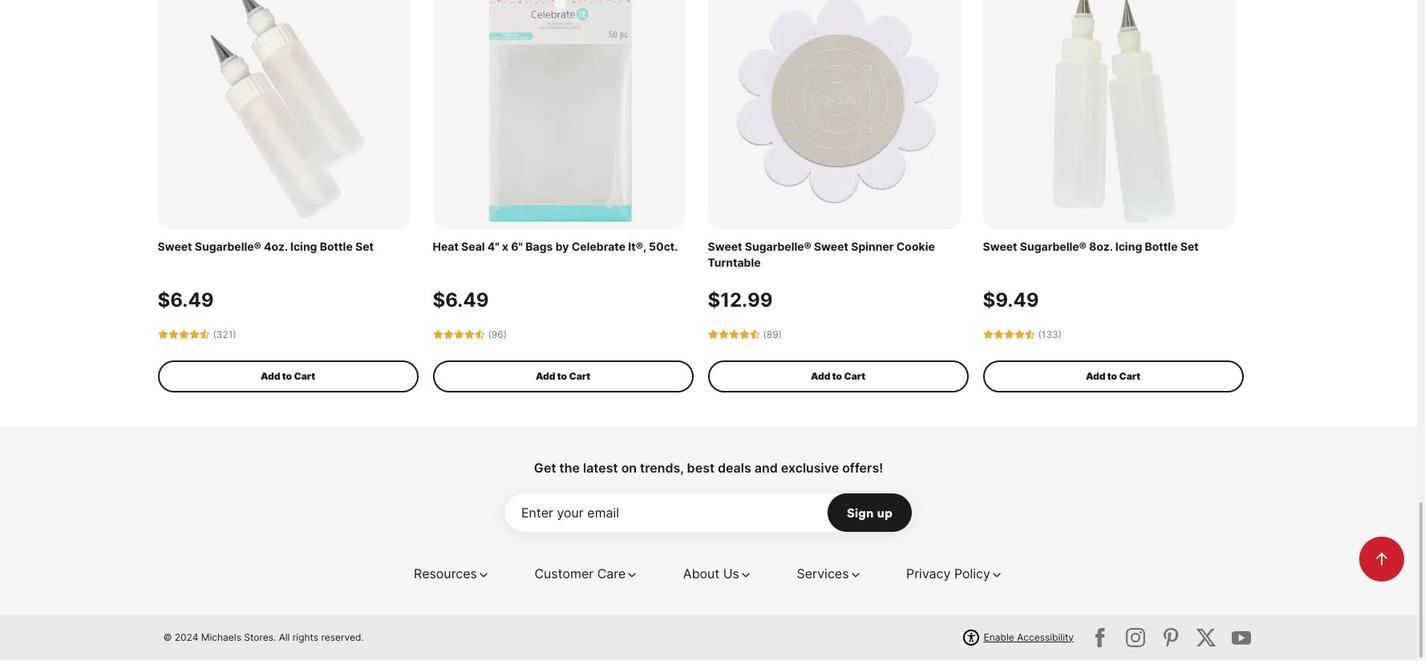 Task type: locate. For each thing, give the bounding box(es) containing it.
$6.49 up ( 96 ) on the left of the page
[[433, 289, 489, 312]]

8oz.
[[1089, 240, 1113, 253]]

sugarbelle® up turntable
[[745, 240, 811, 253]]

rights
[[293, 632, 318, 644]]

1 bottle from the left
[[320, 240, 353, 253]]

2 set from the left
[[1180, 240, 1199, 253]]

add to cart button
[[158, 361, 418, 393], [433, 361, 693, 393], [708, 361, 968, 393], [983, 361, 1244, 393]]

twitter image left twitter icon
[[1122, 625, 1148, 651]]

to
[[282, 370, 292, 382], [557, 370, 567, 382], [832, 370, 842, 382], [1107, 370, 1117, 382]]

services
[[797, 566, 849, 582]]

1 horizontal spatial icing
[[1115, 240, 1142, 253]]

( 321 )
[[213, 329, 236, 341]]

0 horizontal spatial $6.49
[[158, 289, 214, 312]]

latest
[[583, 460, 618, 476]]

© 2024 michaels stores. all rights reserved.
[[163, 632, 364, 644]]

add to cart for 8oz.
[[1086, 370, 1141, 382]]

2 to from the left
[[557, 370, 567, 382]]

add to cart
[[261, 370, 315, 382], [536, 370, 590, 382], [811, 370, 865, 382], [1086, 370, 1141, 382]]

care
[[597, 566, 626, 582]]

4 ) from the left
[[1058, 329, 1062, 341]]

1 to from the left
[[282, 370, 292, 382]]

4 add from the left
[[1086, 370, 1106, 382]]

add to cart button down ( 89 )
[[708, 361, 968, 393]]

3 add to cart button from the left
[[708, 361, 968, 393]]

0 horizontal spatial sugarbelle®
[[195, 240, 261, 253]]

4 add to cart from the left
[[1086, 370, 1141, 382]]

1 horizontal spatial $6.49
[[433, 289, 489, 312]]

2 add to cart button from the left
[[433, 361, 693, 393]]

2 add from the left
[[536, 370, 555, 382]]

1 icing from the left
[[290, 240, 317, 253]]

3 to from the left
[[832, 370, 842, 382]]

sweet sugarbelle® sweet spinner cookie turntable
[[708, 240, 935, 269]]

bottle for $9.49
[[1145, 240, 1178, 253]]

stores.
[[244, 632, 276, 644]]

icing right 4oz.
[[290, 240, 317, 253]]

4 to from the left
[[1107, 370, 1117, 382]]

) for sweet
[[779, 329, 782, 341]]

heat seal 4" x 6"  bags by celebrate it®, 50ct.
[[433, 240, 678, 253]]

4oz.
[[264, 240, 288, 253]]

2 bottle from the left
[[1145, 240, 1178, 253]]

0 horizontal spatial twitter image
[[1087, 625, 1113, 651]]

2 $6.49 from the left
[[433, 289, 489, 312]]

about us
[[683, 566, 739, 582]]

3 cart from the left
[[844, 370, 865, 382]]

add
[[261, 370, 280, 382], [536, 370, 555, 382], [811, 370, 830, 382], [1086, 370, 1106, 382]]

2 horizontal spatial twitter image
[[1193, 625, 1219, 651]]

1 horizontal spatial sugarbelle®
[[745, 240, 811, 253]]

bottle
[[320, 240, 353, 253], [1145, 240, 1178, 253]]

2 sweet from the left
[[708, 240, 742, 253]]

1 horizontal spatial twitter image
[[1122, 625, 1148, 651]]

2024
[[175, 632, 198, 644]]

0 horizontal spatial icing
[[290, 240, 317, 253]]

$6.49 up ( 321 )
[[158, 289, 214, 312]]

services button
[[797, 564, 862, 584]]

exclusive
[[781, 460, 839, 476]]

sweet sugarbelle® 4oz. icing bottle set image
[[158, 0, 410, 229]]

3 add from the left
[[811, 370, 830, 382]]

bottle for $6.49
[[320, 240, 353, 253]]

4 ( from the left
[[1038, 329, 1042, 341]]

3 sweet from the left
[[814, 240, 849, 253]]

add for 8oz.
[[1086, 370, 1106, 382]]

add to cart button down ( 321 )
[[158, 361, 418, 393]]

0 horizontal spatial bottle
[[320, 240, 353, 253]]

cart for 8oz.
[[1119, 370, 1141, 382]]

4"
[[487, 240, 500, 253]]

reserved.
[[321, 632, 364, 644]]

deals
[[718, 460, 751, 476]]

1 add to cart from the left
[[261, 370, 315, 382]]

twitter image left youtube image
[[1193, 625, 1219, 651]]

2 ) from the left
[[504, 329, 507, 341]]

bottle right 8oz. in the top right of the page
[[1145, 240, 1178, 253]]

1 ) from the left
[[233, 329, 236, 341]]

to for 4"
[[557, 370, 567, 382]]

sweet
[[158, 240, 192, 253], [708, 240, 742, 253], [814, 240, 849, 253], [983, 240, 1017, 253]]

privacy
[[906, 566, 951, 582]]

4 sweet from the left
[[983, 240, 1017, 253]]

( 89 )
[[763, 329, 782, 341]]

321
[[216, 329, 233, 341]]

4 cart from the left
[[1119, 370, 1141, 382]]

sugarbelle® inside sweet sugarbelle® sweet spinner cookie turntable
[[745, 240, 811, 253]]

©
[[163, 632, 172, 644]]

add to cart for 4oz.
[[261, 370, 315, 382]]

4 add to cart button from the left
[[983, 361, 1244, 393]]

)
[[233, 329, 236, 341], [504, 329, 507, 341], [779, 329, 782, 341], [1058, 329, 1062, 341]]

3 sugarbelle® from the left
[[1020, 240, 1086, 253]]

2 add to cart from the left
[[536, 370, 590, 382]]

0 horizontal spatial set
[[355, 240, 374, 253]]

add to cart button for 4oz.
[[158, 361, 418, 393]]

add to cart for 4"
[[536, 370, 590, 382]]

twitter image right accessibility
[[1087, 625, 1113, 651]]

sugarbelle® left 8oz. in the top right of the page
[[1020, 240, 1086, 253]]

1 set from the left
[[355, 240, 374, 253]]

to for 8oz.
[[1107, 370, 1117, 382]]

sugarbelle® left 4oz.
[[195, 240, 261, 253]]

(
[[213, 329, 216, 341], [488, 329, 492, 341], [763, 329, 767, 341], [1038, 329, 1042, 341]]

add to cart button down ( 133 )
[[983, 361, 1244, 393]]

on
[[621, 460, 637, 476]]

twitter image
[[1087, 625, 1113, 651], [1122, 625, 1148, 651], [1193, 625, 1219, 651]]

2 horizontal spatial sugarbelle®
[[1020, 240, 1086, 253]]

1 ( from the left
[[213, 329, 216, 341]]

privacy policy button
[[906, 564, 1003, 584]]

3 twitter image from the left
[[1193, 625, 1219, 651]]

add to cart for sweet
[[811, 370, 865, 382]]

sugarbelle® for $6.49
[[195, 240, 261, 253]]

3 ) from the left
[[779, 329, 782, 341]]

icing right 8oz. in the top right of the page
[[1115, 240, 1142, 253]]

1 horizontal spatial bottle
[[1145, 240, 1178, 253]]

add for sweet
[[811, 370, 830, 382]]

policy
[[954, 566, 990, 582]]

sign up button
[[828, 494, 912, 532]]

sugarbelle® for $9.49
[[1020, 240, 1086, 253]]

) for 8oz.
[[1058, 329, 1062, 341]]

2 ( from the left
[[488, 329, 492, 341]]

2 cart from the left
[[569, 370, 590, 382]]

$6.49
[[158, 289, 214, 312], [433, 289, 489, 312]]

1 add to cart button from the left
[[158, 361, 418, 393]]

icing
[[290, 240, 317, 253], [1115, 240, 1142, 253]]

bottle right 4oz.
[[320, 240, 353, 253]]

set
[[355, 240, 374, 253], [1180, 240, 1199, 253]]

x
[[502, 240, 509, 253]]

1 $6.49 from the left
[[158, 289, 214, 312]]

by
[[556, 240, 569, 253]]

add to cart button down 96
[[433, 361, 693, 393]]

3 add to cart from the left
[[811, 370, 865, 382]]

( 133 )
[[1038, 329, 1062, 341]]

bags
[[526, 240, 553, 253]]

1 sweet from the left
[[158, 240, 192, 253]]

1 cart from the left
[[294, 370, 315, 382]]

133
[[1042, 329, 1058, 341]]

1 add from the left
[[261, 370, 280, 382]]

add for 4"
[[536, 370, 555, 382]]

sugarbelle®
[[195, 240, 261, 253], [745, 240, 811, 253], [1020, 240, 1086, 253]]

3 ( from the left
[[763, 329, 767, 341]]

1 sugarbelle® from the left
[[195, 240, 261, 253]]

youtube image
[[1228, 625, 1254, 651]]

about
[[683, 566, 720, 582]]

1 horizontal spatial set
[[1180, 240, 1199, 253]]

privacy policy
[[906, 566, 990, 582]]

set for $6.49
[[355, 240, 374, 253]]

sweet for $12.99
[[708, 240, 742, 253]]

2 sugarbelle® from the left
[[745, 240, 811, 253]]

sweet sugarbelle® sweet spinner cookie turntable image
[[708, 0, 960, 229]]

cart
[[294, 370, 315, 382], [569, 370, 590, 382], [844, 370, 865, 382], [1119, 370, 1141, 382]]

$12.99
[[708, 289, 773, 312]]

all
[[279, 632, 290, 644]]

2 icing from the left
[[1115, 240, 1142, 253]]

heat
[[433, 240, 459, 253]]



Task type: vqa. For each thing, say whether or not it's contained in the screenshot.


Task type: describe. For each thing, give the bounding box(es) containing it.
celebrate
[[572, 240, 626, 253]]

enable accessibility
[[984, 632, 1074, 644]]

it®,
[[628, 240, 646, 253]]

us
[[723, 566, 739, 582]]

$9.49
[[983, 289, 1039, 312]]

resources
[[414, 566, 477, 582]]

) for 4"
[[504, 329, 507, 341]]

( for 8oz.
[[1038, 329, 1042, 341]]

set for $9.49
[[1180, 240, 1199, 253]]

6"
[[511, 240, 523, 253]]

cookie
[[896, 240, 935, 253]]

get the latest on trends, best deals and exclusive offers!
[[534, 460, 883, 476]]

twitter image
[[1158, 625, 1183, 651]]

2 twitter image from the left
[[1122, 625, 1148, 651]]

( for 4"
[[488, 329, 492, 341]]

sign
[[847, 505, 874, 521]]

sweet sugarbelle® 4oz. icing bottle set
[[158, 240, 374, 253]]

trends,
[[640, 460, 684, 476]]

resources button
[[414, 564, 490, 584]]

$6.49 for heat
[[433, 289, 489, 312]]

$6.49 for sweet
[[158, 289, 214, 312]]

customer
[[534, 566, 594, 582]]

icing for $9.49
[[1115, 240, 1142, 253]]

heat seal 4" x 6"  bags by celebrate it®, 50ct. image
[[433, 0, 685, 229]]

customer care
[[534, 566, 626, 582]]

customer care button
[[534, 564, 639, 584]]

1 twitter image from the left
[[1087, 625, 1113, 651]]

add to cart button for 4"
[[433, 361, 693, 393]]

cart for 4"
[[569, 370, 590, 382]]

turntable
[[708, 256, 761, 269]]

sweet sugarbelle® 8oz. icing bottle set
[[983, 240, 1199, 253]]

michaels
[[201, 632, 241, 644]]

accessibility
[[1017, 632, 1074, 644]]

add to cart button for sweet
[[708, 361, 968, 393]]

96
[[492, 329, 504, 341]]

sweet sugarbelle® 8oz. icing bottle set image
[[983, 0, 1236, 229]]

spinner
[[851, 240, 894, 253]]

add to cart button for 8oz.
[[983, 361, 1244, 393]]

enable
[[984, 632, 1014, 644]]

( 96 )
[[488, 329, 507, 341]]

get
[[534, 460, 556, 476]]

sign up
[[847, 505, 893, 521]]

) for 4oz.
[[233, 329, 236, 341]]

( for 4oz.
[[213, 329, 216, 341]]

sweet for $6.49
[[158, 240, 192, 253]]

cart for sweet
[[844, 370, 865, 382]]

add for 4oz.
[[261, 370, 280, 382]]

sugarbelle® for $12.99
[[745, 240, 811, 253]]

to for sweet
[[832, 370, 842, 382]]

icing for $6.49
[[290, 240, 317, 253]]

sweet for $9.49
[[983, 240, 1017, 253]]

best
[[687, 460, 715, 476]]

about us button
[[683, 564, 752, 584]]

the
[[559, 460, 580, 476]]

and
[[754, 460, 778, 476]]

cart for 4oz.
[[294, 370, 315, 382]]

89
[[767, 329, 779, 341]]

up
[[877, 505, 893, 521]]

offers!
[[842, 460, 883, 476]]

( for sweet
[[763, 329, 767, 341]]

to for 4oz.
[[282, 370, 292, 382]]

50ct.
[[649, 240, 678, 253]]

seal
[[461, 240, 485, 253]]

Enter your email field
[[505, 494, 912, 532]]



